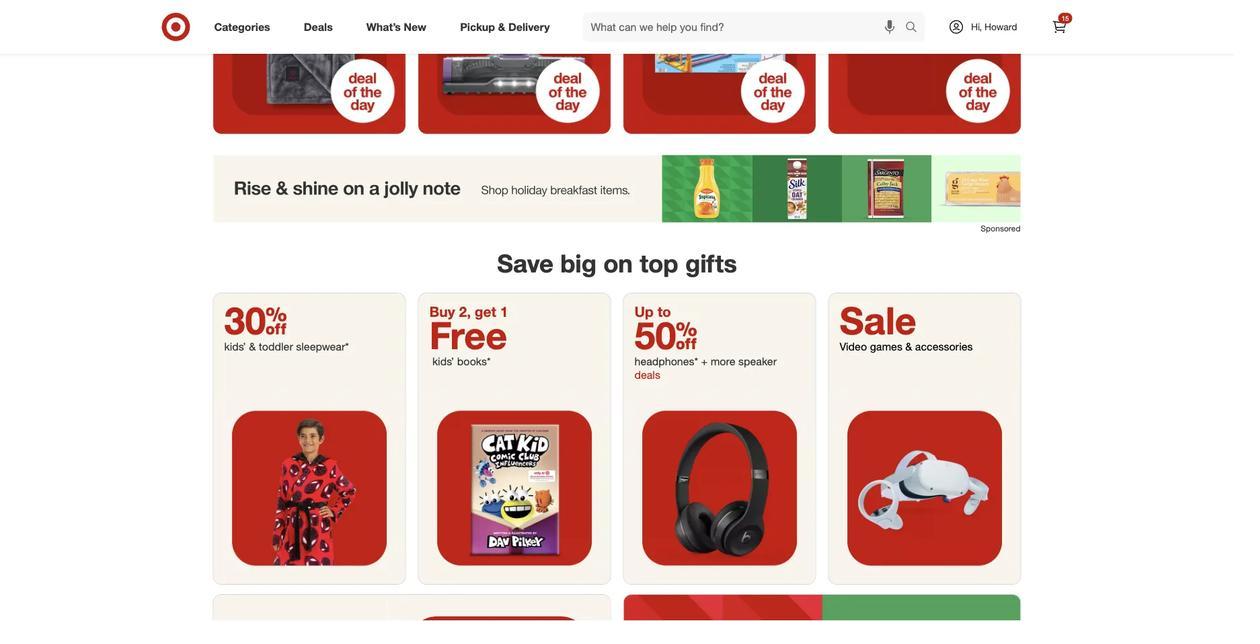 Task type: describe. For each thing, give the bounding box(es) containing it.
more
[[711, 355, 736, 368]]

kids' books*
[[430, 355, 491, 368]]

hi,
[[972, 21, 983, 33]]

deals
[[635, 368, 661, 381]]

buy
[[430, 303, 455, 320]]

2,
[[459, 303, 471, 320]]

on
[[604, 248, 633, 278]]

sale
[[840, 297, 917, 343]]

advertisement region
[[214, 155, 1021, 222]]

save big on top gifts
[[497, 248, 737, 278]]

what's new link
[[355, 12, 444, 42]]

& inside 30 kids' & toddler sleepwear*
[[249, 340, 256, 353]]

pickup & delivery link
[[449, 12, 567, 42]]

15
[[1062, 14, 1070, 22]]

new
[[404, 20, 427, 33]]

1 horizontal spatial &
[[498, 20, 506, 33]]

kids' inside 30 kids' & toddler sleepwear*
[[224, 340, 246, 353]]

4 target deal of the day image from the left
[[829, 0, 1021, 133]]

top
[[640, 248, 679, 278]]

1 horizontal spatial kids'
[[433, 355, 454, 368]]

What can we help you find? suggestions appear below search field
[[583, 12, 909, 42]]

howard
[[985, 21, 1018, 33]]

video
[[840, 340, 868, 353]]

big
[[561, 248, 597, 278]]

2 target deal of the day image from the left
[[419, 0, 611, 133]]

headphones* + more speaker deals
[[635, 355, 777, 381]]

what's new
[[367, 20, 427, 33]]

3 target deal of the day image from the left
[[624, 0, 816, 133]]

1
[[501, 303, 508, 320]]

accessories
[[916, 340, 973, 353]]

books*
[[457, 355, 491, 368]]

gifts
[[686, 248, 737, 278]]

free
[[430, 312, 508, 358]]



Task type: locate. For each thing, give the bounding box(es) containing it.
15 link
[[1045, 12, 1075, 42]]

& inside "sale video games & accessories"
[[906, 340, 913, 353]]

games
[[871, 340, 903, 353]]

sponsored
[[981, 223, 1021, 233]]

kids' left books*
[[433, 355, 454, 368]]

&
[[498, 20, 506, 33], [249, 340, 256, 353], [906, 340, 913, 353]]

30 kids' & toddler sleepwear*
[[224, 297, 349, 353]]

pickup & delivery
[[460, 20, 550, 33]]

up to
[[635, 303, 671, 320]]

target deal of the day image
[[214, 0, 405, 133], [419, 0, 611, 133], [624, 0, 816, 133], [829, 0, 1021, 133]]

sleepwear*
[[296, 340, 349, 353]]

deals link
[[293, 12, 350, 42]]

0 horizontal spatial kids'
[[224, 340, 246, 353]]

50
[[635, 312, 698, 358]]

up
[[635, 303, 654, 320]]

sale video games & accessories
[[840, 297, 973, 353]]

+
[[702, 355, 708, 368]]

categories
[[214, 20, 270, 33]]

save
[[497, 248, 554, 278]]

& left "toddler" at the left bottom of page
[[249, 340, 256, 353]]

& right the pickup on the top of the page
[[498, 20, 506, 33]]

0 vertical spatial kids'
[[224, 340, 246, 353]]

deals
[[304, 20, 333, 33]]

1 vertical spatial kids'
[[433, 355, 454, 368]]

2 horizontal spatial &
[[906, 340, 913, 353]]

30
[[224, 297, 287, 343]]

categories link
[[203, 12, 287, 42]]

kids' left "toddler" at the left bottom of page
[[224, 340, 246, 353]]

what's
[[367, 20, 401, 33]]

1 target deal of the day image from the left
[[214, 0, 405, 133]]

speaker
[[739, 355, 777, 368]]

headphones*
[[635, 355, 699, 368]]

& right games
[[906, 340, 913, 353]]

hi, howard
[[972, 21, 1018, 33]]

kids'
[[224, 340, 246, 353], [433, 355, 454, 368]]

search
[[900, 22, 932, 35]]

to
[[658, 303, 671, 320]]

buy 2, get 1
[[430, 303, 508, 320]]

0 horizontal spatial &
[[249, 340, 256, 353]]

get
[[475, 303, 497, 320]]

toddler
[[259, 340, 293, 353]]

pickup
[[460, 20, 495, 33]]

delivery
[[509, 20, 550, 33]]

search button
[[900, 12, 932, 44]]



Task type: vqa. For each thing, say whether or not it's contained in the screenshot.
Kids' Books*
yes



